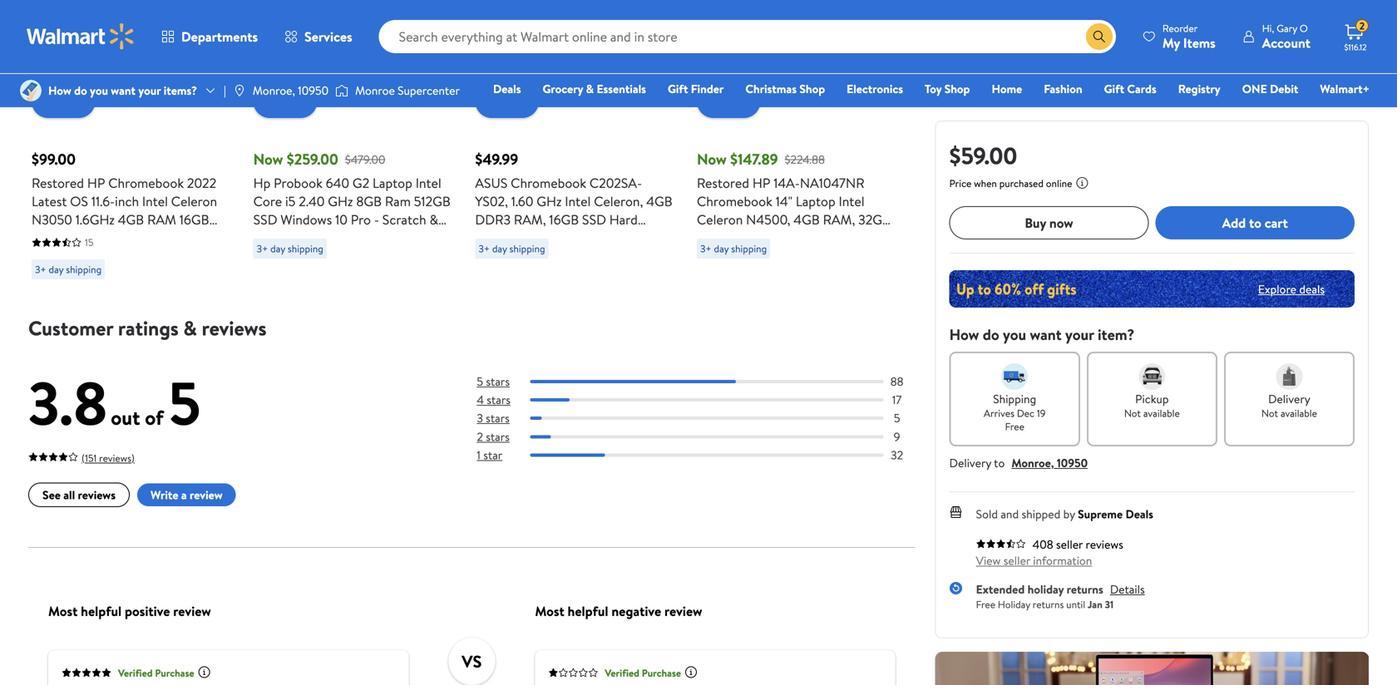 Task type: describe. For each thing, give the bounding box(es) containing it.
delivery not available
[[1261, 391, 1317, 420]]

640
[[326, 174, 349, 192]]

3+ down ddr3
[[478, 242, 490, 256]]

progress bar for 17
[[530, 399, 884, 402]]

reorder my items
[[1162, 21, 1216, 52]]

your for items?
[[138, 82, 161, 99]]

review for most helpful negative review
[[664, 602, 702, 621]]

 image for how do you want your items?
[[20, 80, 42, 101]]

core
[[253, 192, 282, 211]]

2 stars
[[477, 429, 510, 445]]

88
[[890, 374, 904, 390]]

fashion link
[[1036, 80, 1090, 98]]

celeron inside now $147.89 $224.88 restored hp 14a-na1047nr chromebook 14" laptop intel celeron n4500, 4gb ram, 32gb emmc (refurbished) 3+ day shipping
[[697, 211, 743, 229]]

3 add button from the left
[[475, 85, 539, 118]]

delivery for not
[[1268, 391, 1310, 407]]

verified for negative
[[605, 666, 639, 680]]

408 seller reviews
[[1033, 536, 1123, 553]]

na1047nr
[[800, 174, 864, 192]]

deals link
[[486, 80, 528, 98]]

ram, inside now $147.89 $224.88 restored hp 14a-na1047nr chromebook 14" laptop intel celeron n4500, 4gb ram, 32gb emmc (refurbished) 3+ day shipping
[[823, 211, 855, 229]]

you for how do you want your item?
[[1003, 324, 1026, 345]]

4gb inside $49.99 asus chromebook c202sa- ys02, 1.60 ghz intel celeron, 4gb ddr3 ram, 16gb ssd hard drive, chrome, 11" screen (grade b used)
[[646, 192, 673, 211]]

verified purchase information image for most helpful negative review
[[684, 666, 698, 679]]

chromebook inside $49.99 asus chromebook c202sa- ys02, 1.60 ghz intel celeron, 4gb ddr3 ram, 16gb ssd hard drive, chrome, 11" screen (grade b used)
[[511, 174, 586, 192]]

hp probook 640 g2 laptop intel core i5 2.40 ghz 8gb ram 512gb ssd windows 10 pro - scratch & dent image
[[253, 0, 408, 105]]

chromebook inside the $99.00 restored hp chromebook 2022 latest os 11.6-inch intel celeron n3050 1.6ghz 4gb ram 16gb ssd bundle: wireless mouse, bluetooth/wireless airbuds by certified 2 day express (refurbished)
[[108, 174, 184, 192]]

latest
[[32, 192, 67, 211]]

hp inside the $99.00 restored hp chromebook 2022 latest os 11.6-inch intel celeron n3050 1.6ghz 4gb ram 16gb ssd bundle: wireless mouse, bluetooth/wireless airbuds by certified 2 day express (refurbished)
[[87, 174, 105, 192]]

1.60
[[511, 192, 533, 211]]

5 for 5 stars
[[477, 374, 483, 390]]

helpful for negative
[[568, 602, 608, 621]]

1
[[477, 447, 481, 463]]

to for delivery
[[994, 455, 1005, 471]]

toy shop link
[[917, 80, 977, 98]]

intel inside the now $259.00 $479.00 hp probook 640 g2 laptop intel core i5 2.40 ghz 8gb ram 512gb ssd windows 10 pro - scratch & dent 3+ day shipping
[[416, 174, 441, 192]]

walmart image
[[27, 23, 135, 50]]

items?
[[164, 82, 197, 99]]

holiday
[[1027, 581, 1064, 597]]

most helpful negative review
[[535, 602, 702, 621]]

shipping down 15
[[66, 263, 102, 277]]

verified purchase for positive
[[118, 666, 194, 680]]

stars for 4 stars
[[487, 392, 511, 408]]

you for how do you want your items?
[[90, 82, 108, 99]]

8gb
[[356, 192, 382, 211]]

by
[[192, 247, 207, 265]]

item?
[[1098, 324, 1134, 345]]

Search search field
[[379, 20, 1116, 53]]

gift finder
[[668, 81, 724, 97]]

not for pickup
[[1124, 406, 1141, 420]]

15
[[85, 236, 93, 250]]

bluetooth/wireless
[[32, 247, 142, 265]]

view seller information
[[976, 553, 1092, 569]]

laptop inside now $147.89 $224.88 restored hp 14a-na1047nr chromebook 14" laptop intel celeron n4500, 4gb ram, 32gb emmc (refurbished) 3+ day shipping
[[796, 192, 835, 211]]

monroe, 10950 button
[[1011, 455, 1088, 471]]

grocery & essentials
[[543, 81, 646, 97]]

3.8 out of 5
[[28, 361, 201, 445]]

restored hp 14a-na1047nr chromebook 14" laptop intel celeron n4500, 4gb ram, 32gb emmc (refurbished) image
[[697, 0, 852, 105]]

asus chromebook c202sa-ys02, 1.60 ghz intel celeron, 4gb ddr3 ram, 16gb ssd hard drive, chrome, 11" screen (grade b used) image
[[475, 0, 630, 105]]

toy
[[925, 81, 942, 97]]

1 horizontal spatial 3+ day shipping
[[478, 242, 545, 256]]

information
[[1033, 553, 1092, 569]]

customer
[[28, 315, 113, 342]]

do for how do you want your item?
[[983, 324, 999, 345]]

gift finder link
[[660, 80, 731, 98]]

$99.00
[[32, 149, 76, 170]]

16gb inside $49.99 asus chromebook c202sa- ys02, 1.60 ghz intel celeron, 4gb ddr3 ram, 16gb ssd hard drive, chrome, 11" screen (grade b used)
[[549, 211, 579, 229]]

stars for 2 stars
[[486, 429, 510, 445]]

shipped
[[1022, 506, 1060, 522]]

day inside the now $259.00 $479.00 hp probook 640 g2 laptop intel core i5 2.40 ghz 8gb ram 512gb ssd windows 10 pro - scratch & dent 3+ day shipping
[[270, 242, 285, 256]]

legal information image
[[1076, 176, 1089, 190]]

add for second add button from right
[[502, 92, 525, 111]]

available for delivery
[[1281, 406, 1317, 420]]

celeron,
[[594, 192, 643, 211]]

gary
[[1277, 21, 1297, 35]]

o
[[1300, 21, 1308, 35]]

electronics link
[[839, 80, 911, 98]]

n3050
[[32, 211, 72, 229]]

all
[[63, 487, 75, 503]]

most for most helpful negative review
[[535, 602, 564, 621]]

(refurbished) inside now $147.89 $224.88 restored hp 14a-na1047nr chromebook 14" laptop intel celeron n4500, 4gb ram, 32gb emmc (refurbished) 3+ day shipping
[[739, 229, 818, 247]]

vs
[[462, 650, 482, 673]]

(grade
[[625, 229, 665, 247]]

add to cart button
[[1155, 206, 1355, 239]]

2.40
[[299, 192, 325, 211]]

essentials
[[597, 81, 646, 97]]

next slide for products you may also like list image
[[862, 0, 902, 37]]

by
[[1063, 506, 1075, 522]]

finder
[[691, 81, 724, 97]]

progress bar for 32
[[530, 454, 884, 457]]

3.8
[[28, 361, 108, 445]]

31
[[1105, 597, 1114, 612]]

(151 reviews)
[[81, 451, 135, 465]]

write a review
[[151, 487, 223, 503]]

& inside the now $259.00 $479.00 hp probook 640 g2 laptop intel core i5 2.40 ghz 8gb ram 512gb ssd windows 10 pro - scratch & dent 3+ day shipping
[[429, 211, 438, 229]]

probook
[[274, 174, 322, 192]]

pickup not available
[[1124, 391, 1180, 420]]

1 horizontal spatial deals
[[1126, 506, 1153, 522]]

services
[[304, 27, 352, 46]]

how for how do you want your items?
[[48, 82, 71, 99]]

c202sa-
[[589, 174, 642, 192]]

star
[[483, 447, 502, 463]]

reviews for 408 seller reviews
[[1086, 536, 1123, 553]]

out
[[111, 404, 140, 432]]

4gb for $99.00
[[118, 211, 144, 229]]

1 horizontal spatial returns
[[1067, 581, 1103, 597]]

gift cards link
[[1096, 80, 1164, 98]]

hard
[[609, 211, 638, 229]]

11"
[[566, 229, 579, 247]]

day inside now $147.89 $224.88 restored hp 14a-na1047nr chromebook 14" laptop intel celeron n4500, 4gb ram, 32gb emmc (refurbished) 3+ day shipping
[[714, 242, 729, 256]]

intent image for delivery image
[[1276, 363, 1303, 390]]

shop for christmas shop
[[799, 81, 825, 97]]

explore
[[1258, 281, 1296, 297]]

|
[[224, 82, 226, 99]]

until
[[1066, 597, 1085, 612]]

shipping arrives dec 19 free
[[984, 391, 1046, 434]]

extended holiday returns details free holiday returns until jan 31
[[976, 581, 1145, 612]]

now
[[1049, 214, 1073, 232]]

ssd for restored
[[32, 229, 56, 247]]

3
[[477, 410, 483, 427]]

1 vertical spatial 10950
[[1057, 455, 1088, 471]]

want for item?
[[1030, 324, 1062, 345]]

ghz inside $49.99 asus chromebook c202sa- ys02, 1.60 ghz intel celeron, 4gb ddr3 ram, 16gb ssd hard drive, chrome, 11" screen (grade b used)
[[537, 192, 562, 211]]

Walmart Site-Wide search field
[[379, 20, 1116, 53]]

used)
[[487, 247, 520, 265]]

home link
[[984, 80, 1030, 98]]

pickup
[[1135, 391, 1169, 407]]

purchase for negative
[[642, 666, 681, 680]]

19
[[1037, 406, 1046, 420]]

ghz inside the now $259.00 $479.00 hp probook 640 g2 laptop intel core i5 2.40 ghz 8gb ram 512gb ssd windows 10 pro - scratch & dent 3+ day shipping
[[328, 192, 353, 211]]

shipping inside now $147.89 $224.88 restored hp 14a-na1047nr chromebook 14" laptop intel celeron n4500, 4gb ram, 32gb emmc (refurbished) 3+ day shipping
[[731, 242, 767, 256]]

do for how do you want your items?
[[74, 82, 87, 99]]

product group containing now $259.00
[[253, 0, 452, 286]]

one
[[1242, 81, 1267, 97]]

review for most helpful positive review
[[173, 602, 211, 621]]

product group containing now $147.89
[[697, 0, 895, 286]]

chromebook inside now $147.89 $224.88 restored hp 14a-na1047nr chromebook 14" laptop intel celeron n4500, 4gb ram, 32gb emmc (refurbished) 3+ day shipping
[[697, 192, 772, 211]]

review right a
[[190, 487, 223, 503]]

sold and shipped by supreme deals
[[976, 506, 1153, 522]]

progress bar for 5
[[530, 417, 884, 420]]

5 stars
[[477, 374, 510, 390]]

toy shop
[[925, 81, 970, 97]]

5 for 5
[[894, 410, 900, 427]]

day down bundle:
[[49, 263, 63, 277]]

asus
[[475, 174, 508, 192]]

intent image for pickup image
[[1139, 363, 1165, 390]]

deals
[[1299, 281, 1325, 297]]

most helpful positive review
[[48, 602, 211, 621]]

3+ inside now $147.89 $224.88 restored hp 14a-na1047nr chromebook 14" laptop intel celeron n4500, 4gb ram, 32gb emmc (refurbished) 3+ day shipping
[[700, 242, 711, 256]]

pro
[[351, 211, 371, 229]]

3.5907 stars out of 5, based on 408 seller reviews element
[[976, 539, 1026, 549]]

cards
[[1127, 81, 1156, 97]]

your for item?
[[1065, 324, 1094, 345]]

celeron inside the $99.00 restored hp chromebook 2022 latest os 11.6-inch intel celeron n3050 1.6ghz 4gb ram 16gb ssd bundle: wireless mouse, bluetooth/wireless airbuds by certified 2 day express (refurbished)
[[171, 192, 217, 211]]

add button for $259.00
[[253, 85, 317, 118]]

1 horizontal spatial reviews
[[202, 315, 267, 342]]

shop for toy shop
[[944, 81, 970, 97]]

progress bar for 9
[[530, 435, 884, 439]]

explore deals link
[[1251, 274, 1331, 304]]



Task type: vqa. For each thing, say whether or not it's contained in the screenshot.
DDR3
yes



Task type: locate. For each thing, give the bounding box(es) containing it.
2 horizontal spatial &
[[586, 81, 594, 97]]

inch
[[115, 192, 139, 211]]

seller for information
[[1003, 553, 1030, 569]]

christmas shop
[[745, 81, 825, 97]]

day down windows
[[270, 242, 285, 256]]

0 horizontal spatial reviews
[[78, 487, 116, 503]]

stars down the 3 stars on the bottom
[[486, 429, 510, 445]]

2 shop from the left
[[944, 81, 970, 97]]

3 product group from the left
[[475, 0, 674, 286]]

verified purchase for negative
[[605, 666, 681, 680]]

now $147.89 $224.88 restored hp 14a-na1047nr chromebook 14" laptop intel celeron n4500, 4gb ram, 32gb emmc (refurbished) 3+ day shipping
[[697, 149, 891, 256]]

2 product group from the left
[[253, 0, 452, 286]]

cart
[[1265, 214, 1288, 232]]

delivery down intent image for delivery
[[1268, 391, 1310, 407]]

verified down the most helpful negative review
[[605, 666, 639, 680]]

free for shipping
[[1005, 420, 1024, 434]]

4gb right 14"
[[794, 211, 820, 229]]

monroe, right |
[[253, 82, 295, 99]]

3+ right (grade
[[700, 242, 711, 256]]

1 hp from the left
[[87, 174, 105, 192]]

now $259.00 $479.00 hp probook 640 g2 laptop intel core i5 2.40 ghz 8gb ram 512gb ssd windows 10 pro - scratch & dent 3+ day shipping
[[253, 149, 451, 256]]

0 vertical spatial 3+ day shipping
[[478, 242, 545, 256]]

9
[[894, 429, 900, 445]]

1 horizontal spatial verified purchase information image
[[684, 666, 698, 679]]

1 16gb from the left
[[179, 211, 209, 229]]

4gb inside the $99.00 restored hp chromebook 2022 latest os 11.6-inch intel celeron n3050 1.6ghz 4gb ram 16gb ssd bundle: wireless mouse, bluetooth/wireless airbuds by certified 2 day express (refurbished)
[[118, 211, 144, 229]]

2 vertical spatial 2
[[477, 429, 483, 445]]

write a review link
[[136, 483, 237, 507]]

add button for $147.89
[[697, 85, 761, 118]]

1 horizontal spatial your
[[1065, 324, 1094, 345]]

4gb for now
[[794, 211, 820, 229]]

1 horizontal spatial verified
[[605, 666, 639, 680]]

4 product group from the left
[[697, 0, 895, 286]]

2 verified purchase from the left
[[605, 666, 681, 680]]

0 horizontal spatial restored
[[32, 174, 84, 192]]

2 horizontal spatial chromebook
[[697, 192, 772, 211]]

1 horizontal spatial &
[[429, 211, 438, 229]]

1 horizontal spatial restored
[[697, 174, 749, 192]]

2 helpful from the left
[[568, 602, 608, 621]]

14"
[[776, 192, 792, 211]]

1 horizontal spatial shop
[[944, 81, 970, 97]]

ssd right 11"
[[582, 211, 606, 229]]

1 ghz from the left
[[328, 192, 353, 211]]

1 helpful from the left
[[81, 602, 122, 621]]

you up "intent image for shipping"
[[1003, 324, 1026, 345]]

verified purchase information image
[[198, 666, 211, 679], [684, 666, 698, 679]]

2 for 2 stars
[[477, 429, 483, 445]]

1 vertical spatial delivery
[[949, 455, 991, 471]]

available inside delivery not available
[[1281, 406, 1317, 420]]

add to cart image
[[260, 92, 280, 112]]

1 vertical spatial your
[[1065, 324, 1094, 345]]

1 verified purchase information image from the left
[[198, 666, 211, 679]]

0 horizontal spatial verified
[[118, 666, 153, 680]]

stars for 5 stars
[[486, 374, 510, 390]]

2 gift from the left
[[1104, 81, 1124, 97]]

4gb up (grade
[[646, 192, 673, 211]]

0 horizontal spatial your
[[138, 82, 161, 99]]

celeron up the mouse,
[[171, 192, 217, 211]]

1 horizontal spatial 16gb
[[549, 211, 579, 229]]

ssd for $259.00
[[253, 211, 277, 229]]

1 horizontal spatial helpful
[[568, 602, 608, 621]]

1 available from the left
[[1143, 406, 1180, 420]]

1 horizontal spatial do
[[983, 324, 999, 345]]

1 not from the left
[[1124, 406, 1141, 420]]

16gb right the ram
[[179, 211, 209, 229]]

2 add to cart image from the left
[[482, 92, 502, 112]]

1 now from the left
[[253, 149, 283, 170]]

2 horizontal spatial 5
[[894, 410, 900, 427]]

product group containing $99.00
[[32, 0, 230, 302]]

0 horizontal spatial 10950
[[298, 82, 329, 99]]

restored down $99.00
[[32, 174, 84, 192]]

2 most from the left
[[535, 602, 564, 621]]

 image for monroe, 10950
[[233, 84, 246, 97]]

1 gift from the left
[[668, 81, 688, 97]]

you
[[90, 82, 108, 99], [1003, 324, 1026, 345]]

10950 right add to cart image
[[298, 82, 329, 99]]

 image
[[20, 80, 42, 101], [233, 84, 246, 97]]

not down intent image for pickup
[[1124, 406, 1141, 420]]

view
[[976, 553, 1001, 569]]

(refurbished) down 14"
[[739, 229, 818, 247]]

4 progress bar from the top
[[530, 435, 884, 439]]

0 horizontal spatial ram,
[[514, 211, 546, 229]]

4 add button from the left
[[697, 85, 761, 118]]

1 horizontal spatial  image
[[233, 84, 246, 97]]

2 left day
[[87, 265, 94, 284]]

1 shop from the left
[[799, 81, 825, 97]]

2 available from the left
[[1281, 406, 1317, 420]]

5 up the "9"
[[894, 410, 900, 427]]

items
[[1183, 34, 1216, 52]]

free inside the shipping arrives dec 19 free
[[1005, 420, 1024, 434]]

1 vertical spatial you
[[1003, 324, 1026, 345]]

product group containing $49.99
[[475, 0, 674, 286]]

shipping inside the now $259.00 $479.00 hp probook 640 g2 laptop intel core i5 2.40 ghz 8gb ram 512gb ssd windows 10 pro - scratch & dent 3+ day shipping
[[288, 242, 323, 256]]

0 vertical spatial 2
[[1359, 19, 1365, 33]]

services button
[[271, 17, 366, 57]]

hp inside now $147.89 $224.88 restored hp 14a-na1047nr chromebook 14" laptop intel celeron n4500, 4gb ram, 32gb emmc (refurbished) 3+ day shipping
[[752, 174, 770, 192]]

not down intent image for delivery
[[1261, 406, 1278, 420]]

buy now
[[1025, 214, 1073, 232]]

helpful left negative
[[568, 602, 608, 621]]

2 up $116.12
[[1359, 19, 1365, 33]]

2 horizontal spatial reviews
[[1086, 536, 1123, 553]]

0 vertical spatial your
[[138, 82, 161, 99]]

2 vertical spatial reviews
[[1086, 536, 1123, 553]]

1 horizontal spatial verified purchase
[[605, 666, 681, 680]]

0 vertical spatial how
[[48, 82, 71, 99]]

1 horizontal spatial ram,
[[823, 211, 855, 229]]

not for delivery
[[1261, 406, 1278, 420]]

0 horizontal spatial add to cart image
[[38, 92, 58, 112]]

1 vertical spatial 3+ day shipping
[[35, 263, 102, 277]]

1 horizontal spatial (refurbished)
[[739, 229, 818, 247]]

1 horizontal spatial available
[[1281, 406, 1317, 420]]

chromebook up the ram
[[108, 174, 184, 192]]

intel inside now $147.89 $224.88 restored hp 14a-na1047nr chromebook 14" laptop intel celeron n4500, 4gb ram, 32gb emmc (refurbished) 3+ day shipping
[[839, 192, 864, 211]]

day right 'b'
[[492, 242, 507, 256]]

to inside button
[[1249, 214, 1261, 232]]

gift for gift finder
[[668, 81, 688, 97]]

verified for positive
[[118, 666, 153, 680]]

1 horizontal spatial delivery
[[1268, 391, 1310, 407]]

ys02,
[[475, 192, 508, 211]]

1 vertical spatial monroe,
[[1011, 455, 1054, 471]]

reviews down by on the left
[[202, 315, 267, 342]]

ram
[[385, 192, 411, 211]]

add for add button related to restored
[[58, 92, 82, 111]]

mouse,
[[156, 229, 198, 247]]

deals right supreme
[[1126, 506, 1153, 522]]

my
[[1162, 34, 1180, 52]]

laptop right g2
[[373, 174, 412, 192]]

up to sixty percent off deals. shop now. image
[[949, 270, 1355, 308]]

search icon image
[[1093, 30, 1106, 43]]

your left items?
[[138, 82, 161, 99]]

ram, left the 32gb
[[823, 211, 855, 229]]

add to cart image for $99.00
[[38, 92, 58, 112]]

0 horizontal spatial how
[[48, 82, 71, 99]]

restored down $147.89
[[697, 174, 749, 192]]

408
[[1033, 536, 1053, 553]]

2 verified from the left
[[605, 666, 639, 680]]

0 horizontal spatial gift
[[668, 81, 688, 97]]

0 vertical spatial you
[[90, 82, 108, 99]]

0 horizontal spatial most
[[48, 602, 78, 621]]

holiday
[[998, 597, 1030, 612]]

intel inside the $99.00 restored hp chromebook 2022 latest os 11.6-inch intel celeron n3050 1.6ghz 4gb ram 16gb ssd bundle: wireless mouse, bluetooth/wireless airbuds by certified 2 day express (refurbished)
[[142, 192, 168, 211]]

available inside pickup not available
[[1143, 406, 1180, 420]]

$99.00 restored hp chromebook 2022 latest os 11.6-inch intel celeron n3050 1.6ghz 4gb ram 16gb ssd bundle: wireless mouse, bluetooth/wireless airbuds by certified 2 day express (refurbished)
[[32, 149, 217, 302]]

1 verified from the left
[[118, 666, 153, 680]]

free for extended
[[976, 597, 995, 612]]

 image
[[335, 82, 349, 99]]

1 verified purchase from the left
[[118, 666, 194, 680]]

4gb left the ram
[[118, 211, 144, 229]]

2 progress bar from the top
[[530, 399, 884, 402]]

& right grocery on the left top of the page
[[586, 81, 594, 97]]

online
[[1046, 176, 1072, 190]]

laptop right 14"
[[796, 192, 835, 211]]

deals left grocery on the left top of the page
[[493, 81, 521, 97]]

shipping down n4500,
[[731, 242, 767, 256]]

1 horizontal spatial you
[[1003, 324, 1026, 345]]

now left $147.89
[[697, 149, 727, 170]]

0 horizontal spatial to
[[994, 455, 1005, 471]]

how do you want your item?
[[949, 324, 1134, 345]]

0 horizontal spatial ssd
[[32, 229, 56, 247]]

1 horizontal spatial how
[[949, 324, 979, 345]]

intel right the 14a-
[[839, 192, 864, 211]]

4gb inside now $147.89 $224.88 restored hp 14a-na1047nr chromebook 14" laptop intel celeron n4500, 4gb ram, 32gb emmc (refurbished) 3+ day shipping
[[794, 211, 820, 229]]

now up hp
[[253, 149, 283, 170]]

1 restored from the left
[[32, 174, 84, 192]]

1 horizontal spatial 4gb
[[646, 192, 673, 211]]

your left item?
[[1065, 324, 1094, 345]]

14a-
[[774, 174, 800, 192]]

2 horizontal spatial add to cart image
[[703, 92, 723, 112]]

add button for restored
[[32, 85, 95, 118]]

3+ day shipping
[[478, 242, 545, 256], [35, 263, 102, 277]]

progress bar
[[530, 380, 884, 384], [530, 399, 884, 402], [530, 417, 884, 420], [530, 435, 884, 439], [530, 454, 884, 457]]

now inside the now $259.00 $479.00 hp probook 640 g2 laptop intel core i5 2.40 ghz 8gb ram 512gb ssd windows 10 pro - scratch & dent 3+ day shipping
[[253, 149, 283, 170]]

gift left the cards
[[1104, 81, 1124, 97]]

2 verified purchase information image from the left
[[684, 666, 698, 679]]

intel up 11"
[[565, 192, 591, 211]]

1 horizontal spatial 5
[[477, 374, 483, 390]]

0 vertical spatial deals
[[493, 81, 521, 97]]

price
[[949, 176, 972, 190]]

review right positive
[[173, 602, 211, 621]]

ssd inside the now $259.00 $479.00 hp probook 640 g2 laptop intel core i5 2.40 ghz 8gb ram 512gb ssd windows 10 pro - scratch & dent 3+ day shipping
[[253, 211, 277, 229]]

intel inside $49.99 asus chromebook c202sa- ys02, 1.60 ghz intel celeron, 4gb ddr3 ram, 16gb ssd hard drive, chrome, 11" screen (grade b used)
[[565, 192, 591, 211]]

monroe, 10950
[[253, 82, 329, 99]]

now for now $147.89
[[697, 149, 727, 170]]

gift
[[668, 81, 688, 97], [1104, 81, 1124, 97]]

 image right |
[[233, 84, 246, 97]]

0 horizontal spatial do
[[74, 82, 87, 99]]

now inside now $147.89 $224.88 restored hp 14a-na1047nr chromebook 14" laptop intel celeron n4500, 4gb ram, 32gb emmc (refurbished) 3+ day shipping
[[697, 149, 727, 170]]

stars up 4 stars
[[486, 374, 510, 390]]

0 horizontal spatial laptop
[[373, 174, 412, 192]]

1 most from the left
[[48, 602, 78, 621]]

5 right of
[[168, 361, 201, 445]]

1 horizontal spatial free
[[1005, 420, 1024, 434]]

restored inside now $147.89 $224.88 restored hp 14a-na1047nr chromebook 14" laptop intel celeron n4500, 4gb ram, 32gb emmc (refurbished) 3+ day shipping
[[697, 174, 749, 192]]

$259.00
[[287, 149, 338, 170]]

fashion
[[1044, 81, 1082, 97]]

1 horizontal spatial ghz
[[537, 192, 562, 211]]

add to cart image up $99.00
[[38, 92, 58, 112]]

most for most helpful positive review
[[48, 602, 78, 621]]

monroe supercenter
[[355, 82, 460, 99]]

product group
[[32, 0, 230, 302], [253, 0, 452, 286], [475, 0, 674, 286], [697, 0, 895, 286]]

write
[[151, 487, 178, 503]]

2 ram, from the left
[[823, 211, 855, 229]]

stars for 3 stars
[[486, 410, 510, 427]]

2 horizontal spatial 2
[[1359, 19, 1365, 33]]

free left holiday
[[976, 597, 995, 612]]

$147.89
[[730, 149, 778, 170]]

1 vertical spatial 2
[[87, 265, 94, 284]]

1 progress bar from the top
[[530, 380, 884, 384]]

0 vertical spatial 10950
[[298, 82, 329, 99]]

a
[[181, 487, 187, 503]]

0 vertical spatial (refurbished)
[[739, 229, 818, 247]]

0 horizontal spatial purchase
[[155, 666, 194, 680]]

reviews right all
[[78, 487, 116, 503]]

32
[[891, 447, 903, 463]]

delivery inside delivery not available
[[1268, 391, 1310, 407]]

2 16gb from the left
[[549, 211, 579, 229]]

returns left 31
[[1067, 581, 1103, 597]]

do up "shipping"
[[983, 324, 999, 345]]

verified purchase down negative
[[605, 666, 681, 680]]

reviews
[[202, 315, 267, 342], [78, 487, 116, 503], [1086, 536, 1123, 553]]

not inside delivery not available
[[1261, 406, 1278, 420]]

3+ inside the now $259.00 $479.00 hp probook 640 g2 laptop intel core i5 2.40 ghz 8gb ram 512gb ssd windows 10 pro - scratch & dent 3+ day shipping
[[257, 242, 268, 256]]

monroe, down dec
[[1011, 455, 1054, 471]]

&
[[586, 81, 594, 97], [429, 211, 438, 229], [183, 315, 197, 342]]

2 restored from the left
[[697, 174, 749, 192]]

to down arrives
[[994, 455, 1005, 471]]

available for pickup
[[1143, 406, 1180, 420]]

2 horizontal spatial ssd
[[582, 211, 606, 229]]

2 horizontal spatial 4gb
[[794, 211, 820, 229]]

delivery to monroe, 10950
[[949, 455, 1088, 471]]

reviews for see all reviews
[[78, 487, 116, 503]]

1 horizontal spatial most
[[535, 602, 564, 621]]

verified
[[118, 666, 153, 680], [605, 666, 639, 680]]

2 not from the left
[[1261, 406, 1278, 420]]

seller down 3.5907 stars out of 5, based on 408 seller reviews element
[[1003, 553, 1030, 569]]

you down walmart image
[[90, 82, 108, 99]]

want left items?
[[111, 82, 136, 99]]

2 add button from the left
[[253, 85, 317, 118]]

delivery for to
[[949, 455, 991, 471]]

3+ down n3050
[[35, 263, 46, 277]]

see all reviews link
[[28, 483, 130, 507]]

how
[[48, 82, 71, 99], [949, 324, 979, 345]]

stars right 3
[[486, 410, 510, 427]]

0 horizontal spatial &
[[183, 315, 197, 342]]

1 horizontal spatial purchase
[[642, 666, 681, 680]]

4gb
[[646, 192, 673, 211], [118, 211, 144, 229], [794, 211, 820, 229]]

 image up $99.00
[[20, 80, 42, 101]]

drive,
[[475, 229, 510, 247]]

0 vertical spatial reviews
[[202, 315, 267, 342]]

2 now from the left
[[697, 149, 727, 170]]

buy now button
[[949, 206, 1149, 239]]

purchase down positive
[[155, 666, 194, 680]]

ram, inside $49.99 asus chromebook c202sa- ys02, 1.60 ghz intel celeron, 4gb ddr3 ram, 16gb ssd hard drive, chrome, 11" screen (grade b used)
[[514, 211, 546, 229]]

1 vertical spatial (refurbished)
[[32, 284, 110, 302]]

intel right inch
[[142, 192, 168, 211]]

0 horizontal spatial chromebook
[[108, 174, 184, 192]]

intent image for shipping image
[[1001, 363, 1028, 390]]

0 horizontal spatial 5
[[168, 361, 201, 445]]

2022
[[187, 174, 216, 192]]

delivery up sold
[[949, 455, 991, 471]]

debit
[[1270, 81, 1298, 97]]

(refurbished) up customer
[[32, 284, 110, 302]]

2 vertical spatial &
[[183, 315, 197, 342]]

5 up 4
[[477, 374, 483, 390]]

ssd left i5
[[253, 211, 277, 229]]

helpful for positive
[[81, 602, 122, 621]]

add to cart image up "$49.99"
[[482, 92, 502, 112]]

purchase down negative
[[642, 666, 681, 680]]

available down intent image for delivery
[[1281, 406, 1317, 420]]

walmart+
[[1320, 81, 1370, 97]]

free
[[1005, 420, 1024, 434], [976, 597, 995, 612]]

3 add to cart image from the left
[[703, 92, 723, 112]]

hp
[[253, 174, 271, 192]]

purchase for positive
[[155, 666, 194, 680]]

0 horizontal spatial seller
[[1003, 553, 1030, 569]]

laptop
[[373, 174, 412, 192], [796, 192, 835, 211]]

(refurbished) inside the $99.00 restored hp chromebook 2022 latest os 11.6-inch intel celeron n3050 1.6ghz 4gb ram 16gb ssd bundle: wireless mouse, bluetooth/wireless airbuds by certified 2 day express (refurbished)
[[32, 284, 110, 302]]

laptop inside the now $259.00 $479.00 hp probook 640 g2 laptop intel core i5 2.40 ghz 8gb ram 512gb ssd windows 10 pro - scratch & dent 3+ day shipping
[[373, 174, 412, 192]]

3+ down core
[[257, 242, 268, 256]]

hp left inch
[[87, 174, 105, 192]]

shop right toy
[[944, 81, 970, 97]]

want left item?
[[1030, 324, 1062, 345]]

1 horizontal spatial add to cart image
[[482, 92, 502, 112]]

os
[[70, 192, 88, 211]]

5 progress bar from the top
[[530, 454, 884, 457]]

1 vertical spatial reviews
[[78, 487, 116, 503]]

to for add
[[1249, 214, 1261, 232]]

0 horizontal spatial now
[[253, 149, 283, 170]]

10950 up by
[[1057, 455, 1088, 471]]

add to cart image
[[38, 92, 58, 112], [482, 92, 502, 112], [703, 92, 723, 112]]

arrives
[[984, 406, 1014, 420]]

0 horizontal spatial ghz
[[328, 192, 353, 211]]

ghz
[[328, 192, 353, 211], [537, 192, 562, 211]]

1 vertical spatial to
[[994, 455, 1005, 471]]

0 horizontal spatial (refurbished)
[[32, 284, 110, 302]]

16gb inside the $99.00 restored hp chromebook 2022 latest os 11.6-inch intel celeron n3050 1.6ghz 4gb ram 16gb ssd bundle: wireless mouse, bluetooth/wireless airbuds by certified 2 day express (refurbished)
[[179, 211, 209, 229]]

chromebook up chrome,
[[511, 174, 586, 192]]

1 vertical spatial &
[[429, 211, 438, 229]]

restored hp chromebook 2022 latest os 11.6-inch intel celeron n3050 1.6ghz 4gb ram 16gb ssd bundle: wireless mouse, bluetooth/wireless airbuds by certified 2 day express (refurbished) image
[[32, 0, 186, 105]]

to left cart
[[1249, 214, 1261, 232]]

1 horizontal spatial now
[[697, 149, 727, 170]]

i5
[[285, 192, 296, 211]]

shipping down ddr3
[[509, 242, 545, 256]]

supreme
[[1078, 506, 1123, 522]]

1 vertical spatial do
[[983, 324, 999, 345]]

(151
[[81, 451, 97, 465]]

1 vertical spatial free
[[976, 597, 995, 612]]

account
[[1262, 34, 1311, 52]]

0 vertical spatial to
[[1249, 214, 1261, 232]]

0 horizontal spatial 16gb
[[179, 211, 209, 229]]

$49.99
[[475, 149, 518, 170]]

ssd left bundle:
[[32, 229, 56, 247]]

add to cart image for $49.99
[[482, 92, 502, 112]]

progress bar for 88
[[530, 380, 884, 384]]

3 progress bar from the top
[[530, 417, 884, 420]]

0 horizontal spatial delivery
[[949, 455, 991, 471]]

0 horizontal spatial want
[[111, 82, 136, 99]]

0 vertical spatial monroe,
[[253, 82, 295, 99]]

reorder
[[1162, 21, 1198, 35]]

verified down the most helpful positive review
[[118, 666, 153, 680]]

chromebook
[[108, 174, 184, 192], [511, 174, 586, 192], [697, 192, 772, 211]]

1 horizontal spatial 2
[[477, 429, 483, 445]]

0 horizontal spatial returns
[[1033, 597, 1064, 612]]

$59.00
[[949, 139, 1017, 172]]

0 horizontal spatial free
[[976, 597, 995, 612]]

0 horizontal spatial  image
[[20, 80, 42, 101]]

celeron left n4500,
[[697, 211, 743, 229]]

not inside pickup not available
[[1124, 406, 1141, 420]]

2 inside the $99.00 restored hp chromebook 2022 latest os 11.6-inch intel celeron n3050 1.6ghz 4gb ram 16gb ssd bundle: wireless mouse, bluetooth/wireless airbuds by certified 2 day express (refurbished)
[[87, 265, 94, 284]]

free inside extended holiday returns details free holiday returns until jan 31
[[976, 597, 995, 612]]

-
[[374, 211, 379, 229]]

2 down 3
[[477, 429, 483, 445]]

gift left finder
[[668, 81, 688, 97]]

want for items?
[[111, 82, 136, 99]]

n4500,
[[746, 211, 790, 229]]

ssd inside the $99.00 restored hp chromebook 2022 latest os 11.6-inch intel celeron n3050 1.6ghz 4gb ram 16gb ssd bundle: wireless mouse, bluetooth/wireless airbuds by certified 2 day express (refurbished)
[[32, 229, 56, 247]]

reviews)
[[99, 451, 135, 465]]

seller right 408 at the right of the page
[[1056, 536, 1083, 553]]

3+ day shipping down bundle:
[[35, 263, 102, 277]]

0 horizontal spatial helpful
[[81, 602, 122, 621]]

seller for reviews
[[1056, 536, 1083, 553]]

restored inside the $99.00 restored hp chromebook 2022 latest os 11.6-inch intel celeron n3050 1.6ghz 4gb ram 16gb ssd bundle: wireless mouse, bluetooth/wireless airbuds by certified 2 day express (refurbished)
[[32, 174, 84, 192]]

one debit link
[[1235, 80, 1306, 98]]

0 horizontal spatial celeron
[[171, 192, 217, 211]]

helpful left positive
[[81, 602, 122, 621]]

1 purchase from the left
[[155, 666, 194, 680]]

2 ghz from the left
[[537, 192, 562, 211]]

now for now $259.00
[[253, 149, 283, 170]]

returns left until
[[1033, 597, 1064, 612]]

do down walmart image
[[74, 82, 87, 99]]

add to cart image left christmas
[[703, 92, 723, 112]]

shipping down windows
[[288, 242, 323, 256]]

1 ram, from the left
[[514, 211, 546, 229]]

0 horizontal spatial available
[[1143, 406, 1180, 420]]

3+ day shipping down ddr3
[[478, 242, 545, 256]]

1 horizontal spatial chromebook
[[511, 174, 586, 192]]

day right (grade
[[714, 242, 729, 256]]

chromebook up emmc
[[697, 192, 772, 211]]

verified purchase information image for most helpful positive review
[[198, 666, 211, 679]]

1 product group from the left
[[32, 0, 230, 302]]

10950
[[298, 82, 329, 99], [1057, 455, 1088, 471]]

add for add button for $259.00
[[280, 92, 304, 111]]

reviews down supreme
[[1086, 536, 1123, 553]]

ssd inside $49.99 asus chromebook c202sa- ys02, 1.60 ghz intel celeron, 4gb ddr3 ram, 16gb ssd hard drive, chrome, 11" screen (grade b used)
[[582, 211, 606, 229]]

delivery
[[1268, 391, 1310, 407], [949, 455, 991, 471]]

1 add button from the left
[[32, 85, 95, 118]]

shop right christmas
[[799, 81, 825, 97]]

one debit
[[1242, 81, 1298, 97]]

gift for gift cards
[[1104, 81, 1124, 97]]

g2
[[352, 174, 369, 192]]

deals inside deals link
[[493, 81, 521, 97]]

0 vertical spatial do
[[74, 82, 87, 99]]

ssd
[[253, 211, 277, 229], [582, 211, 606, 229], [32, 229, 56, 247]]

intel
[[416, 174, 441, 192], [142, 192, 168, 211], [565, 192, 591, 211], [839, 192, 864, 211]]

sold
[[976, 506, 998, 522]]

& right ratings
[[183, 315, 197, 342]]

1 vertical spatial how
[[949, 324, 979, 345]]

0 horizontal spatial you
[[90, 82, 108, 99]]

2 purchase from the left
[[642, 666, 681, 680]]

1 add to cart image from the left
[[38, 92, 58, 112]]

16gb left screen
[[549, 211, 579, 229]]

0 horizontal spatial verified purchase
[[118, 666, 194, 680]]

10
[[335, 211, 348, 229]]

purchase
[[155, 666, 194, 680], [642, 666, 681, 680]]

how for how do you want your item?
[[949, 324, 979, 345]]

how do you want your items?
[[48, 82, 197, 99]]

2 hp from the left
[[752, 174, 770, 192]]

& right scratch
[[429, 211, 438, 229]]

2 for 2
[[1359, 19, 1365, 33]]

available down intent image for pickup
[[1143, 406, 1180, 420]]

1 vertical spatial deals
[[1126, 506, 1153, 522]]

electronics
[[847, 81, 903, 97]]



